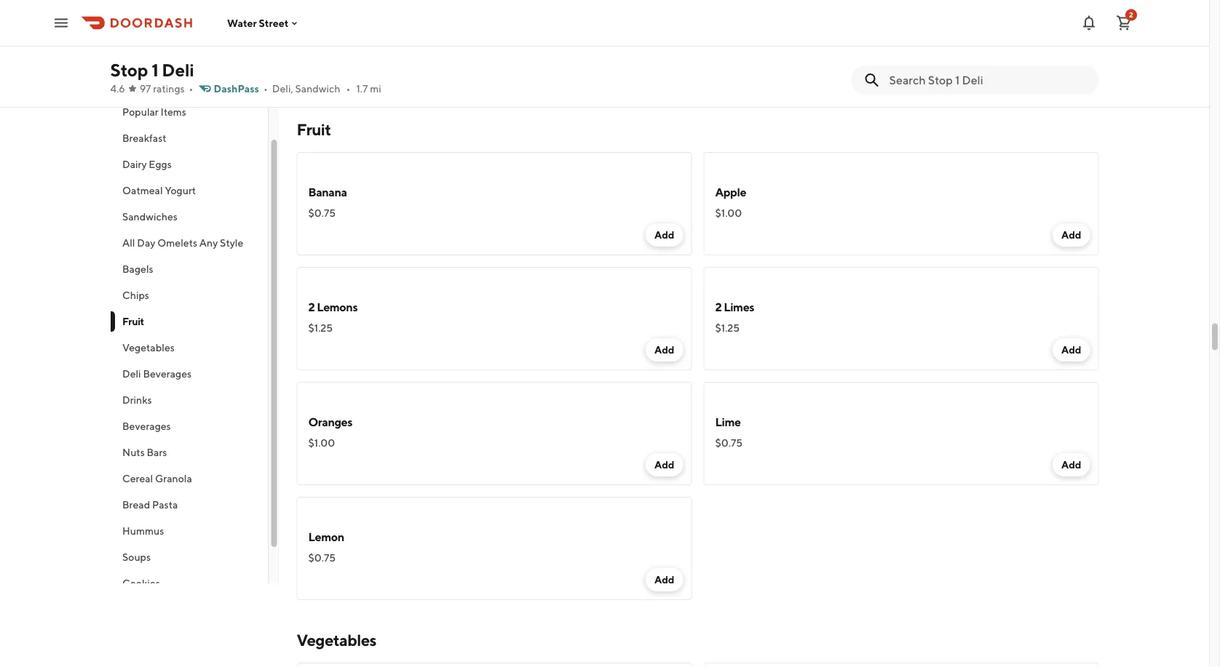 Task type: locate. For each thing, give the bounding box(es) containing it.
• right "ratings"
[[189, 83, 193, 95]]

beverages inside button
[[143, 368, 191, 380]]

2 for 2 limes
[[715, 300, 722, 314]]

add button for apple
[[1053, 223, 1090, 247]]

$0.75 down lime
[[715, 437, 743, 449]]

$0.75 down lemon
[[308, 552, 336, 564]]

eggs
[[148, 158, 171, 170]]

1 horizontal spatial $1.25
[[715, 322, 740, 334]]

$1.25 down the 2 limes
[[715, 322, 740, 334]]

97 ratings •
[[140, 83, 193, 95]]

•
[[189, 83, 193, 95], [263, 83, 268, 95], [346, 83, 350, 95]]

• left 1.7
[[346, 83, 350, 95]]

bread
[[122, 499, 150, 511]]

drinks button
[[110, 387, 268, 413]]

oranges
[[308, 415, 352, 429]]

1 horizontal spatial vegetables
[[297, 631, 376, 650]]

yogurt
[[164, 185, 196, 197]]

1 vertical spatial fruit
[[122, 316, 144, 328]]

vegetables button
[[110, 335, 268, 361]]

add for lime
[[1061, 459, 1081, 471]]

1 vertical spatial $1.00
[[308, 437, 335, 449]]

apple
[[715, 185, 746, 199]]

$0.75 for lemon
[[308, 552, 336, 564]]

lime
[[715, 415, 741, 429]]

soups button
[[110, 544, 268, 571]]

pasta
[[152, 499, 177, 511]]

2 right the notification bell image
[[1129, 11, 1133, 19]]

fruit down sandwich in the left top of the page
[[297, 120, 331, 139]]

beverages down vegetables button
[[143, 368, 191, 380]]

dairy
[[122, 158, 146, 170]]

0 horizontal spatial $1.00
[[308, 437, 335, 449]]

cereal granola button
[[110, 466, 268, 492]]

• left deli,
[[263, 83, 268, 95]]

• for deli, sandwich • 1.7 mi
[[346, 83, 350, 95]]

1 $1.25 from the left
[[308, 322, 333, 334]]

2 button
[[1109, 8, 1138, 37]]

0 horizontal spatial 2
[[308, 300, 315, 314]]

add button for lemon
[[646, 569, 683, 592]]

lemon
[[308, 530, 344, 544]]

0 horizontal spatial •
[[189, 83, 193, 95]]

add
[[654, 229, 674, 241], [1061, 229, 1081, 241], [654, 344, 674, 356], [1061, 344, 1081, 356], [654, 459, 674, 471], [1061, 459, 1081, 471], [654, 574, 674, 586]]

add for 2 limes
[[1061, 344, 1081, 356]]

add for lemon
[[654, 574, 674, 586]]

stop
[[110, 59, 148, 80]]

deli up drinks on the bottom left
[[122, 368, 141, 380]]

$1.25 for lemons
[[308, 322, 333, 334]]

2 limes
[[715, 300, 754, 314]]

oatmeal
[[122, 185, 162, 197]]

water street
[[227, 17, 289, 29]]

$1.25 down 2 lemons on the top of the page
[[308, 322, 333, 334]]

$1.00 down apple
[[715, 207, 742, 219]]

$6.49
[[308, 41, 335, 53]]

vegetables
[[122, 342, 174, 354], [297, 631, 376, 650]]

stop 1 deli
[[110, 59, 194, 80]]

2 vertical spatial $0.75
[[308, 552, 336, 564]]

0 vertical spatial beverages
[[143, 368, 191, 380]]

• for 97 ratings •
[[189, 83, 193, 95]]

2 inside button
[[1129, 11, 1133, 19]]

deli beverages button
[[110, 361, 268, 387]]

dashpass
[[214, 83, 259, 95]]

1 horizontal spatial fruit
[[297, 120, 331, 139]]

2 horizontal spatial 2
[[1129, 11, 1133, 19]]

2 left limes at the top of the page
[[715, 300, 722, 314]]

water
[[227, 17, 257, 29]]

2 $1.25 from the left
[[715, 322, 740, 334]]

1 vertical spatial vegetables
[[297, 631, 376, 650]]

oatmeal yogurt
[[122, 185, 196, 197]]

day
[[137, 237, 155, 249]]

$0.75
[[308, 207, 336, 219], [715, 437, 743, 449], [308, 552, 336, 564]]

Item Search search field
[[889, 72, 1087, 88]]

1 horizontal spatial deli
[[162, 59, 194, 80]]

1 horizontal spatial 2
[[715, 300, 722, 314]]

1 vertical spatial $0.75
[[715, 437, 743, 449]]

1 vertical spatial deli
[[122, 368, 141, 380]]

$1.25
[[308, 322, 333, 334], [715, 322, 740, 334]]

2
[[1129, 11, 1133, 19], [308, 300, 315, 314], [715, 300, 722, 314]]

popular
[[122, 106, 158, 118]]

1.7
[[356, 83, 368, 95]]

bagels
[[122, 263, 153, 275]]

items
[[160, 106, 186, 118]]

add button for banana
[[646, 223, 683, 247]]

$0.75 for banana
[[308, 207, 336, 219]]

$1.00
[[715, 207, 742, 219], [308, 437, 335, 449]]

0 vertical spatial $0.75
[[308, 207, 336, 219]]

style
[[220, 237, 243, 249]]

beverages
[[143, 368, 191, 380], [122, 420, 170, 432]]

$1.00 down oranges
[[308, 437, 335, 449]]

0 horizontal spatial vegetables
[[122, 342, 174, 354]]

1 • from the left
[[189, 83, 193, 95]]

0 horizontal spatial $1.25
[[308, 322, 333, 334]]

0 vertical spatial fruit
[[297, 120, 331, 139]]

sandwich
[[295, 83, 340, 95]]

banana
[[308, 185, 347, 199]]

add button
[[646, 223, 683, 247], [1053, 223, 1090, 247], [646, 338, 683, 362], [1053, 338, 1090, 362], [646, 454, 683, 477], [1053, 454, 1090, 477], [646, 569, 683, 592]]

2 left lemons
[[308, 300, 315, 314]]

dashpass •
[[214, 83, 268, 95]]

add for apple
[[1061, 229, 1081, 241]]

0 horizontal spatial deli
[[122, 368, 141, 380]]

fruit down "chips"
[[122, 316, 144, 328]]

bread pasta button
[[110, 492, 268, 518]]

bread pasta
[[122, 499, 177, 511]]

0 vertical spatial $1.00
[[715, 207, 742, 219]]

limes
[[724, 300, 754, 314]]

0 horizontal spatial fruit
[[122, 316, 144, 328]]

beverages up nuts bars
[[122, 420, 170, 432]]

all day omelets any style
[[122, 237, 243, 249]]

1 horizontal spatial •
[[263, 83, 268, 95]]

2 • from the left
[[263, 83, 268, 95]]

deli
[[162, 59, 194, 80], [122, 368, 141, 380]]

97
[[140, 83, 151, 95]]

$1.00 for oranges
[[308, 437, 335, 449]]

hummus
[[122, 525, 164, 537]]

deli up "ratings"
[[162, 59, 194, 80]]

ratings
[[153, 83, 185, 95]]

2 horizontal spatial •
[[346, 83, 350, 95]]

add button for lime
[[1053, 454, 1090, 477]]

add for banana
[[654, 229, 674, 241]]

bagels button
[[110, 256, 268, 282]]

3 • from the left
[[346, 83, 350, 95]]

fruit
[[297, 120, 331, 139], [122, 316, 144, 328]]

$0.75 down banana
[[308, 207, 336, 219]]

1 horizontal spatial $1.00
[[715, 207, 742, 219]]

hummus button
[[110, 518, 268, 544]]

1 vertical spatial beverages
[[122, 420, 170, 432]]

0 vertical spatial vegetables
[[122, 342, 174, 354]]

deli inside button
[[122, 368, 141, 380]]



Task type: vqa. For each thing, say whether or not it's contained in the screenshot.


Task type: describe. For each thing, give the bounding box(es) containing it.
all day omelets any style button
[[110, 230, 268, 256]]

all
[[122, 237, 135, 249]]

popular items button
[[110, 99, 268, 125]]

lemons
[[317, 300, 358, 314]]

add button for 2 limes
[[1053, 338, 1090, 362]]

$0.75 for lime
[[715, 437, 743, 449]]

water street button
[[227, 17, 300, 29]]

soups
[[122, 551, 150, 563]]

deli, sandwich • 1.7 mi
[[272, 83, 381, 95]]

beverages inside button
[[122, 420, 170, 432]]

granola
[[155, 473, 192, 485]]

cookies button
[[110, 571, 268, 597]]

4.6
[[110, 83, 125, 95]]

sandwiches button
[[110, 204, 268, 230]]

breakfast button
[[110, 125, 268, 151]]

$1.00 for apple
[[715, 207, 742, 219]]

cereal granola
[[122, 473, 192, 485]]

sandwiches
[[122, 211, 177, 223]]

add button for oranges
[[646, 454, 683, 477]]

2 lemons
[[308, 300, 358, 314]]

popular items
[[122, 106, 186, 118]]

open menu image
[[52, 14, 70, 32]]

0 vertical spatial deli
[[162, 59, 194, 80]]

mi
[[370, 83, 381, 95]]

vegetables inside button
[[122, 342, 174, 354]]

oatmeal yogurt button
[[110, 178, 268, 204]]

nuts bars button
[[110, 440, 268, 466]]

omelets
[[157, 237, 197, 249]]

any
[[199, 237, 218, 249]]

dairy eggs
[[122, 158, 171, 170]]

1
[[152, 59, 158, 80]]

cereal
[[122, 473, 153, 485]]

bars
[[146, 447, 167, 459]]

2 for 2 lemons
[[308, 300, 315, 314]]

cookies
[[122, 578, 160, 590]]

add button for 2 lemons
[[646, 338, 683, 362]]

$1.25 for limes
[[715, 322, 740, 334]]

add for oranges
[[654, 459, 674, 471]]

deli,
[[272, 83, 293, 95]]

breakfast
[[122, 132, 166, 144]]

nuts bars
[[122, 447, 167, 459]]

chips button
[[110, 282, 268, 309]]

notification bell image
[[1080, 14, 1098, 32]]

chips
[[122, 289, 149, 301]]

drinks
[[122, 394, 152, 406]]

beverages button
[[110, 413, 268, 440]]

street
[[259, 17, 289, 29]]

2 for 2
[[1129, 11, 1133, 19]]

deli beverages
[[122, 368, 191, 380]]

nuts
[[122, 447, 144, 459]]

dairy eggs button
[[110, 151, 268, 178]]

2 items, open order cart image
[[1115, 14, 1133, 32]]

add for 2 lemons
[[654, 344, 674, 356]]



